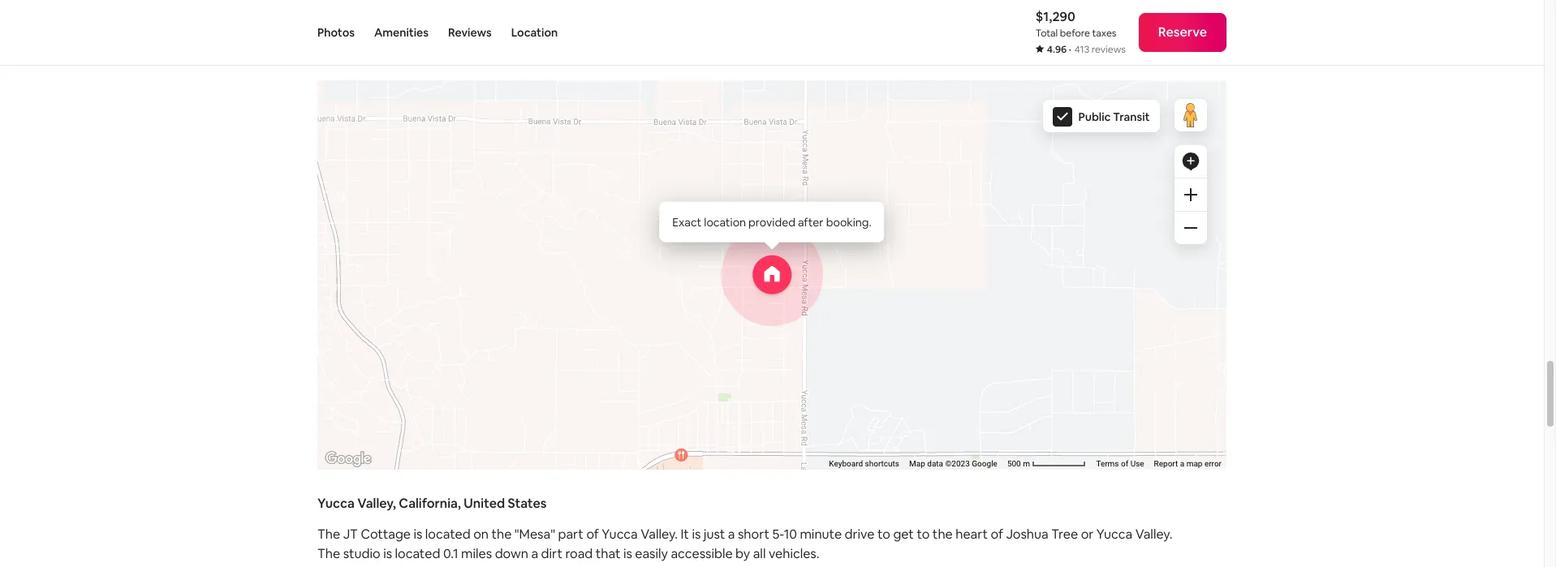 Task type: vqa. For each thing, say whether or not it's contained in the screenshot.
have
no



Task type: describe. For each thing, give the bounding box(es) containing it.
united
[[464, 495, 505, 512]]

zoom out image
[[1185, 222, 1198, 235]]

short
[[738, 526, 770, 543]]

10
[[784, 526, 797, 543]]

terms
[[1097, 460, 1120, 469]]

public
[[1079, 109, 1112, 124]]

studio
[[343, 546, 381, 563]]

on
[[474, 526, 489, 543]]

reviews button
[[448, 0, 492, 65]]

2 horizontal spatial of
[[1122, 460, 1129, 469]]

terms of use
[[1097, 460, 1145, 469]]

5-
[[773, 526, 784, 543]]

data
[[928, 460, 944, 469]]

report a map error
[[1154, 460, 1222, 469]]

google map
showing 1 point of interest. region
[[205, 0, 1244, 563]]

joshua
[[1007, 526, 1049, 543]]

2 the from the top
[[318, 546, 340, 563]]

taxes
[[1093, 27, 1117, 40]]

©2023
[[946, 460, 970, 469]]

tree
[[1052, 526, 1079, 543]]

500
[[1008, 460, 1021, 469]]

drag pegman onto the map to open street view image
[[1175, 99, 1208, 131]]

dirt
[[541, 546, 563, 563]]

transit
[[1114, 109, 1151, 124]]

public transit
[[1079, 109, 1151, 124]]

photos
[[318, 25, 355, 40]]

heart
[[956, 526, 988, 543]]

1 valley. from the left
[[641, 526, 678, 543]]

reviews
[[448, 25, 492, 40]]

miles
[[461, 546, 492, 563]]

·
[[1069, 43, 1072, 56]]

report
[[1154, 460, 1179, 469]]

add a place to the map image
[[1182, 152, 1201, 171]]

minute
[[800, 526, 842, 543]]

2 valley. from the left
[[1136, 526, 1173, 543]]

is right it at left
[[692, 526, 701, 543]]

total
[[1036, 27, 1058, 40]]

reserve
[[1159, 24, 1208, 41]]

0 horizontal spatial a
[[531, 546, 539, 563]]

states
[[508, 495, 547, 512]]

google
[[972, 460, 998, 469]]

map
[[910, 460, 926, 469]]

2 horizontal spatial a
[[1181, 460, 1185, 469]]

4.96
[[1047, 43, 1067, 56]]

0.1
[[443, 546, 459, 563]]

zoom in image
[[1185, 188, 1198, 201]]

down
[[495, 546, 529, 563]]

reviews
[[1092, 43, 1126, 56]]

amenities button
[[374, 0, 429, 65]]

cottage
[[361, 526, 411, 543]]

keyboard shortcuts
[[829, 460, 900, 469]]

is right cottage
[[414, 526, 423, 543]]

terms of use link
[[1097, 460, 1145, 469]]

part
[[558, 526, 584, 543]]

where
[[318, 39, 374, 62]]

4.96 · 413 reviews
[[1047, 43, 1126, 56]]

be
[[425, 39, 447, 62]]



Task type: locate. For each thing, give the bounding box(es) containing it.
a right just
[[728, 526, 735, 543]]

the jt cottage is located on the "mesa" part of yucca valley. it is just a short 5-10 minute drive to get to the heart of joshua tree or yucca valley. the studio is located 0.1 miles down a dirt road that is easily accessible by all vehicles.
[[318, 526, 1173, 563]]

you'll
[[378, 39, 421, 62]]

use
[[1131, 460, 1145, 469]]

of
[[1122, 460, 1129, 469], [587, 526, 599, 543], [991, 526, 1004, 543]]

to left get
[[878, 526, 891, 543]]

a left map
[[1181, 460, 1185, 469]]

0 horizontal spatial to
[[878, 526, 891, 543]]

amenities
[[374, 25, 429, 40]]

1 the from the top
[[318, 526, 340, 543]]

reserve button
[[1139, 13, 1227, 52]]

2 horizontal spatial yucca
[[1097, 526, 1133, 543]]

shortcuts
[[865, 460, 900, 469]]

yucca right 'or'
[[1097, 526, 1133, 543]]

the
[[492, 526, 512, 543], [933, 526, 953, 543]]

1 to from the left
[[878, 526, 891, 543]]

yucca valley, california, united states
[[318, 495, 547, 512]]

0 vertical spatial the
[[318, 526, 340, 543]]

jt
[[343, 526, 358, 543]]

1 horizontal spatial of
[[991, 526, 1004, 543]]

1 horizontal spatial to
[[917, 526, 930, 543]]

valley,
[[358, 495, 396, 512]]

the
[[318, 526, 340, 543], [318, 546, 340, 563]]

get
[[894, 526, 914, 543]]

1 horizontal spatial a
[[728, 526, 735, 543]]

"mesa"
[[515, 526, 555, 543]]

the left jt
[[318, 526, 340, 543]]

the right on
[[492, 526, 512, 543]]

is right that
[[624, 546, 632, 563]]

road
[[566, 546, 593, 563]]

2 to from the left
[[917, 526, 930, 543]]

valley. up easily
[[641, 526, 678, 543]]

google image
[[322, 449, 375, 470]]

it
[[681, 526, 689, 543]]

before
[[1060, 27, 1091, 40]]

0 horizontal spatial of
[[587, 526, 599, 543]]

$1,290
[[1036, 8, 1076, 25]]

to right get
[[917, 526, 930, 543]]

of right part at the bottom left of the page
[[587, 526, 599, 543]]

vehicles.
[[769, 546, 820, 563]]

report a map error link
[[1154, 460, 1222, 469]]

1 horizontal spatial valley.
[[1136, 526, 1173, 543]]

accessible
[[671, 546, 733, 563]]

location button
[[511, 0, 558, 65]]

yucca up jt
[[318, 495, 355, 512]]

map
[[1187, 460, 1203, 469]]

2 the from the left
[[933, 526, 953, 543]]

drive
[[845, 526, 875, 543]]

is
[[414, 526, 423, 543], [692, 526, 701, 543], [383, 546, 392, 563], [624, 546, 632, 563]]

0 horizontal spatial the
[[492, 526, 512, 543]]

yucca
[[318, 495, 355, 512], [602, 526, 638, 543], [1097, 526, 1133, 543]]

valley.
[[641, 526, 678, 543], [1136, 526, 1173, 543]]

413
[[1075, 43, 1090, 56]]

keyboard shortcuts button
[[829, 459, 900, 470]]

1 vertical spatial the
[[318, 546, 340, 563]]

your stay location, map pin image
[[753, 255, 792, 294]]

0 vertical spatial a
[[1181, 460, 1185, 469]]

keyboard
[[829, 460, 863, 469]]

located left 0.1
[[395, 546, 441, 563]]

0 horizontal spatial valley.
[[641, 526, 678, 543]]

that
[[596, 546, 621, 563]]

2 vertical spatial a
[[531, 546, 539, 563]]

1 the from the left
[[492, 526, 512, 543]]

photos button
[[318, 0, 355, 65]]

the left studio
[[318, 546, 340, 563]]

1 vertical spatial a
[[728, 526, 735, 543]]

$1,290 total before taxes
[[1036, 8, 1117, 40]]

by
[[736, 546, 751, 563]]

0 vertical spatial located
[[425, 526, 471, 543]]

1 horizontal spatial the
[[933, 526, 953, 543]]

error
[[1205, 460, 1222, 469]]

of right heart
[[991, 526, 1004, 543]]

california,
[[399, 495, 461, 512]]

where you'll be
[[318, 39, 447, 62]]

1 horizontal spatial yucca
[[602, 526, 638, 543]]

located up 0.1
[[425, 526, 471, 543]]

to
[[878, 526, 891, 543], [917, 526, 930, 543]]

just
[[704, 526, 725, 543]]

location
[[511, 25, 558, 40]]

a left the dirt
[[531, 546, 539, 563]]

or
[[1081, 526, 1094, 543]]

500 m button
[[1003, 459, 1092, 470]]

yucca up that
[[602, 526, 638, 543]]

all
[[753, 546, 766, 563]]

500 m
[[1008, 460, 1033, 469]]

0 horizontal spatial yucca
[[318, 495, 355, 512]]

map data ©2023 google
[[910, 460, 998, 469]]

1 vertical spatial located
[[395, 546, 441, 563]]

valley. right 'or'
[[1136, 526, 1173, 543]]

a
[[1181, 460, 1185, 469], [728, 526, 735, 543], [531, 546, 539, 563]]

m
[[1023, 460, 1031, 469]]

easily
[[635, 546, 668, 563]]

the left heart
[[933, 526, 953, 543]]

located
[[425, 526, 471, 543], [395, 546, 441, 563]]

of left use
[[1122, 460, 1129, 469]]

is down cottage
[[383, 546, 392, 563]]



